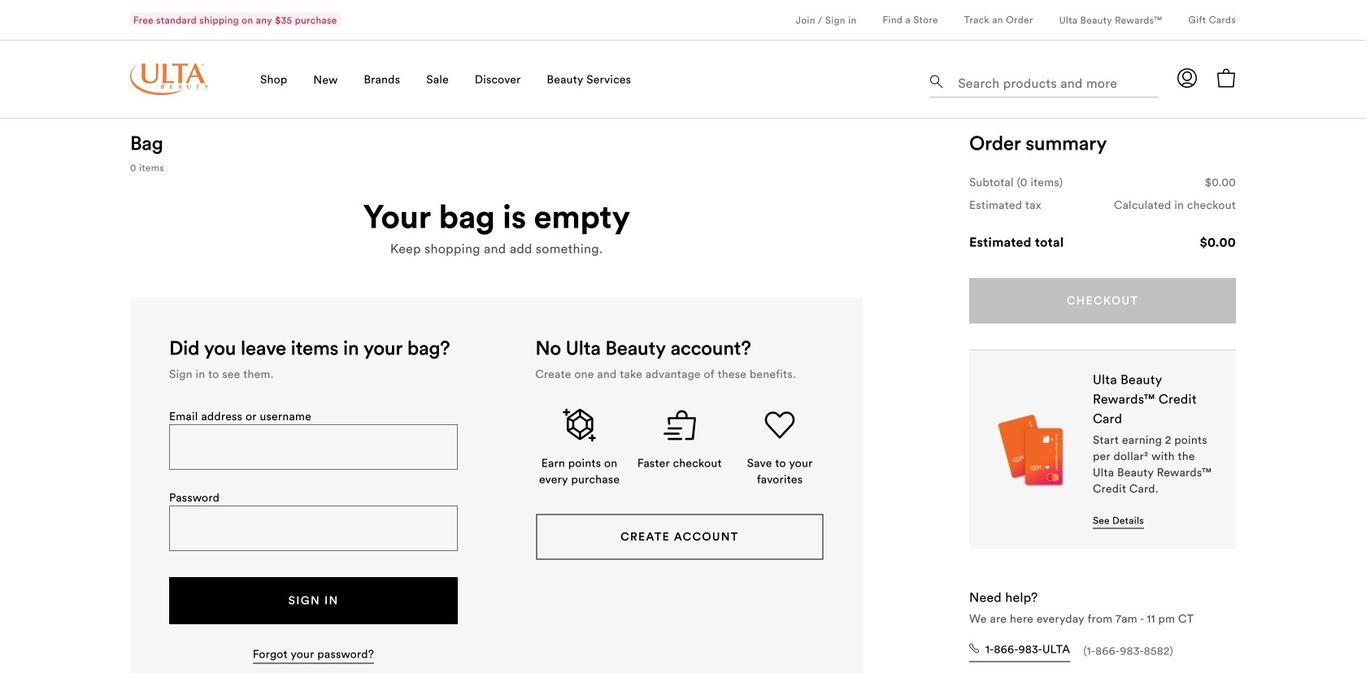Task type: describe. For each thing, give the bounding box(es) containing it.
withicon image
[[970, 644, 979, 653]]

0 items in bag image
[[1217, 68, 1237, 88]]



Task type: vqa. For each thing, say whether or not it's contained in the screenshot.
bottommost Nails
no



Task type: locate. For each thing, give the bounding box(es) containing it.
log in to your ulta account image
[[1178, 68, 1198, 88]]

None search field
[[931, 62, 1158, 101]]

None password field
[[170, 507, 457, 550]]

None text field
[[170, 425, 457, 469]]

Search products and more search field
[[957, 65, 1154, 94]]



